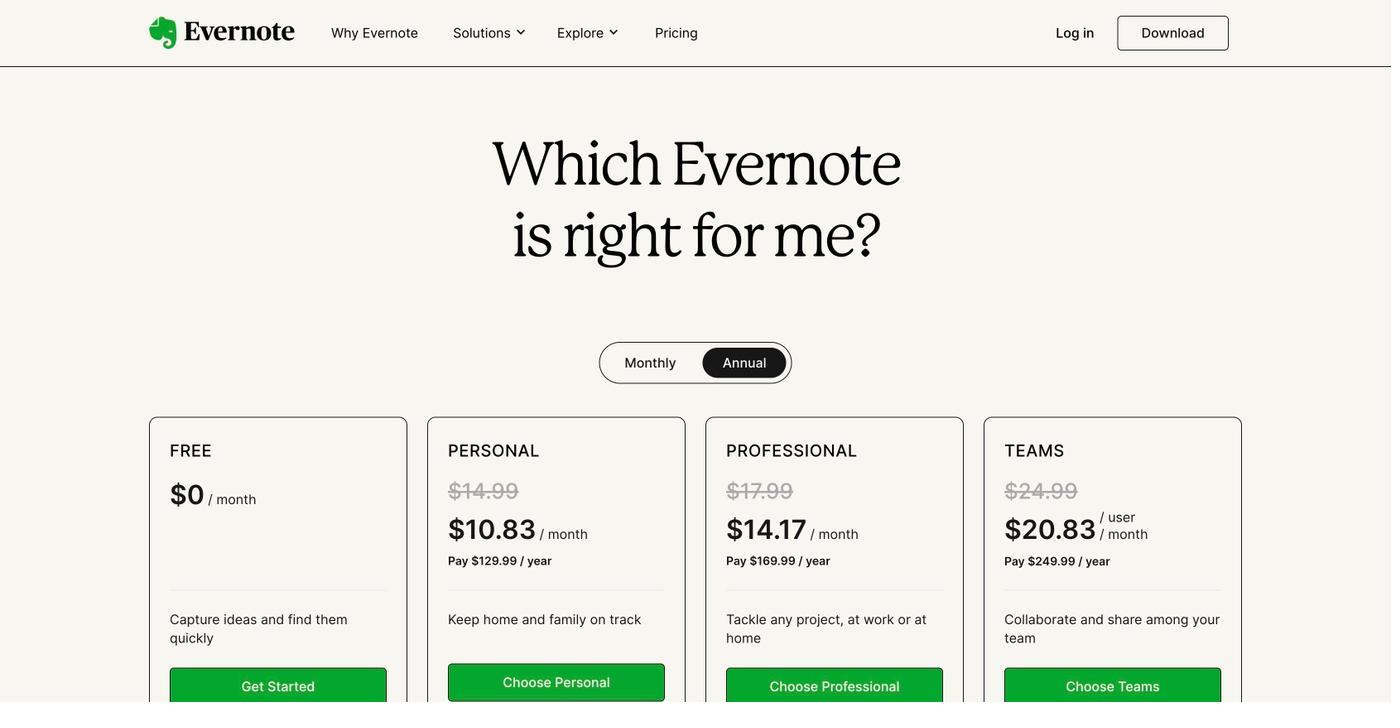 Task type: locate. For each thing, give the bounding box(es) containing it.
evernote logo image
[[149, 17, 295, 50]]



Task type: vqa. For each thing, say whether or not it's contained in the screenshot.
Evernote Logo
yes



